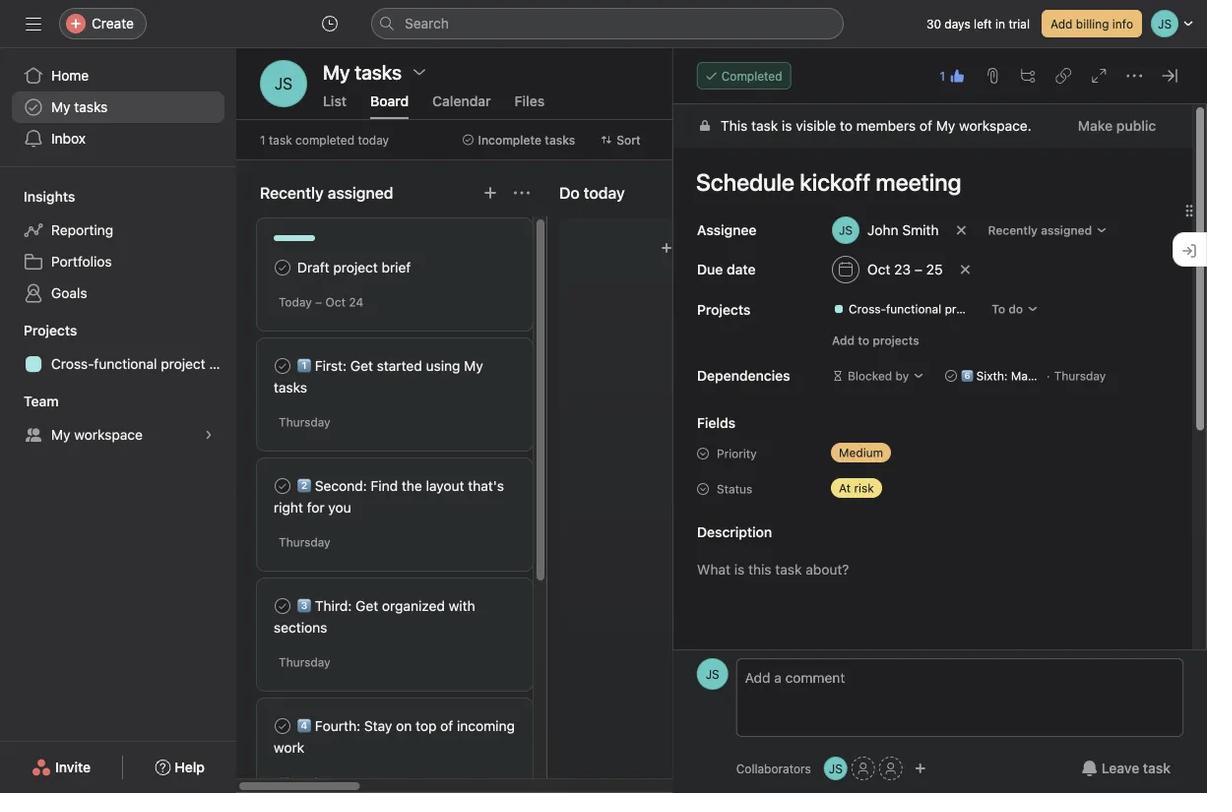 Task type: locate. For each thing, give the bounding box(es) containing it.
trial
[[1009, 17, 1030, 31]]

2 horizontal spatial js button
[[824, 757, 848, 781]]

0 horizontal spatial cross-functional project plan link
[[12, 349, 236, 380]]

1 vertical spatial completed image
[[271, 715, 294, 739]]

Completed checkbox
[[271, 256, 294, 280], [271, 475, 294, 498], [271, 595, 294, 618], [271, 715, 294, 739]]

0 vertical spatial functional
[[886, 302, 941, 316]]

0 vertical spatial cross-functional project plan
[[849, 302, 1011, 316]]

sort
[[617, 133, 641, 147]]

tasks for incomplete tasks
[[545, 133, 575, 147]]

add inside button
[[1051, 17, 1073, 31]]

cross-functional project plan
[[849, 302, 1011, 316], [51, 356, 236, 372]]

cross-functional project plan link up projects
[[825, 299, 1011, 319]]

2 vertical spatial project
[[161, 356, 206, 372]]

task right leave
[[1143, 761, 1171, 777]]

main content
[[673, 104, 1193, 794]]

thursday button for 2️⃣ second: find the layout that's right for you
[[279, 536, 331, 550]]

0 vertical spatial plan
[[987, 302, 1011, 316]]

1 horizontal spatial projects
[[697, 302, 751, 318]]

main content containing this task is visible to members of my workspace.
[[673, 104, 1193, 794]]

functional up projects
[[886, 302, 941, 316]]

3 completed checkbox from the top
[[271, 595, 294, 618]]

cross- down projects dropdown button
[[51, 356, 94, 372]]

find
[[371, 478, 398, 494]]

tasks inside global element
[[74, 99, 108, 115]]

of right top
[[440, 718, 453, 735]]

js for collaborators
[[706, 668, 720, 682]]

0 vertical spatial get
[[350, 358, 373, 374]]

thursday button
[[279, 416, 331, 429], [279, 536, 331, 550], [279, 656, 331, 670], [279, 776, 331, 790]]

oct left 24
[[326, 295, 346, 309]]

search
[[405, 15, 449, 32]]

add for add billing info
[[1051, 17, 1073, 31]]

projects inside projects dropdown button
[[24, 323, 77, 339]]

project left to
[[945, 302, 984, 316]]

completed checkbox left 3️⃣
[[271, 595, 294, 618]]

oct left 23
[[867, 261, 890, 278]]

1 vertical spatial –
[[315, 295, 322, 309]]

in
[[996, 17, 1006, 31]]

1 horizontal spatial add
[[1051, 17, 1073, 31]]

thursday button down work
[[279, 776, 331, 790]]

0 horizontal spatial oct
[[326, 295, 346, 309]]

task inside button
[[1143, 761, 1171, 777]]

my workspace link
[[12, 420, 225, 451]]

cross-
[[849, 302, 886, 316], [51, 356, 94, 372]]

recently assigned
[[260, 184, 393, 202]]

projects down goals
[[24, 323, 77, 339]]

1 horizontal spatial to
[[858, 334, 869, 348]]

search list box
[[371, 8, 844, 39]]

0 horizontal spatial tasks
[[74, 99, 108, 115]]

task for is
[[751, 118, 778, 134]]

completed checkbox for 4️⃣ fourth: stay on top of incoming work
[[271, 715, 294, 739]]

that's
[[468, 478, 504, 494]]

cross-functional project plan link
[[825, 299, 1011, 319], [12, 349, 236, 380]]

completed checkbox left draft
[[271, 256, 294, 280]]

3 completed image from the top
[[271, 475, 294, 498]]

3 thursday button from the top
[[279, 656, 331, 670]]

0 horizontal spatial –
[[315, 295, 322, 309]]

1️⃣
[[297, 358, 311, 374]]

remove assignee image
[[956, 225, 967, 236]]

close details image
[[1162, 68, 1178, 84]]

0 horizontal spatial cross-
[[51, 356, 94, 372]]

1 vertical spatial get
[[356, 598, 378, 615]]

1 vertical spatial cross-functional project plan link
[[12, 349, 236, 380]]

board
[[370, 93, 409, 109]]

0 vertical spatial completed image
[[271, 595, 294, 618]]

2 completed checkbox from the top
[[271, 475, 294, 498]]

to left projects
[[858, 334, 869, 348]]

make public
[[1078, 118, 1156, 134]]

files
[[515, 93, 545, 109]]

0 horizontal spatial add
[[832, 334, 855, 348]]

1 vertical spatial tasks
[[545, 133, 575, 147]]

0 vertical spatial to
[[840, 118, 853, 134]]

more section actions image
[[514, 185, 530, 201]]

project inside schedule kickoff meeting dialog
[[945, 302, 984, 316]]

thursday button down the sections
[[279, 656, 331, 670]]

2 horizontal spatial tasks
[[545, 133, 575, 147]]

1 horizontal spatial cross-functional project plan
[[849, 302, 1011, 316]]

cross-functional project plan down 25
[[849, 302, 1011, 316]]

global element
[[0, 48, 236, 166]]

do today
[[559, 184, 625, 202]]

1 vertical spatial plan
[[209, 356, 236, 372]]

this task is visible to members of my workspace.
[[721, 118, 1032, 134]]

layout
[[426, 478, 464, 494]]

task left is
[[751, 118, 778, 134]]

history image
[[322, 16, 338, 32]]

1 completed image from the top
[[271, 595, 294, 618]]

plan
[[987, 302, 1011, 316], [209, 356, 236, 372]]

blocked
[[848, 369, 892, 383]]

cross-functional project plan up teams element
[[51, 356, 236, 372]]

thursday button down 1️⃣
[[279, 416, 331, 429]]

– right today
[[315, 295, 322, 309]]

0 horizontal spatial 1
[[260, 133, 265, 147]]

get right first:
[[350, 358, 373, 374]]

0 horizontal spatial js button
[[260, 60, 307, 107]]

cross-functional project plan link up teams element
[[12, 349, 236, 380]]

completed image left 3️⃣
[[271, 595, 294, 618]]

completed image left draft
[[271, 256, 294, 280]]

0 vertical spatial oct
[[867, 261, 890, 278]]

help button
[[142, 750, 218, 786]]

completed
[[296, 133, 355, 147]]

1 for 1 task completed today
[[260, 133, 265, 147]]

1 vertical spatial cross-functional project plan
[[51, 356, 236, 372]]

1 vertical spatial js
[[706, 668, 720, 682]]

– left 25
[[915, 261, 922, 278]]

2 vertical spatial completed image
[[271, 475, 294, 498]]

copy task link image
[[1056, 68, 1072, 84]]

1 completed image from the top
[[271, 256, 294, 280]]

js
[[275, 74, 293, 93], [706, 668, 720, 682], [829, 762, 843, 776]]

0 vertical spatial cross-functional project plan link
[[825, 299, 1011, 319]]

for
[[307, 500, 325, 516]]

leave
[[1102, 761, 1140, 777]]

do
[[1009, 302, 1023, 316]]

1 horizontal spatial –
[[915, 261, 922, 278]]

my down team
[[51, 427, 70, 443]]

1 horizontal spatial plan
[[987, 302, 1011, 316]]

3️⃣
[[297, 598, 311, 615]]

4 completed checkbox from the top
[[271, 715, 294, 739]]

thursday for 3️⃣ third: get organized with sections
[[279, 656, 331, 670]]

1 vertical spatial oct
[[326, 295, 346, 309]]

to right visible in the right top of the page
[[840, 118, 853, 134]]

invite button
[[19, 750, 104, 786]]

projects inside schedule kickoff meeting dialog
[[697, 302, 751, 318]]

1 vertical spatial js button
[[697, 659, 728, 690]]

days
[[945, 17, 971, 31]]

completed image for 4️⃣ fourth: stay on top of incoming work
[[271, 715, 294, 739]]

is
[[782, 118, 792, 134]]

home link
[[12, 60, 225, 92]]

completed checkbox left 4️⃣
[[271, 715, 294, 739]]

thursday for 2️⃣ second: find the layout that's right for you
[[279, 536, 331, 550]]

0 vertical spatial cross-
[[849, 302, 886, 316]]

workspace
[[74, 427, 143, 443]]

2 vertical spatial js button
[[824, 757, 848, 781]]

this
[[721, 118, 747, 134]]

0 horizontal spatial projects
[[24, 323, 77, 339]]

0 horizontal spatial cross-functional project plan
[[51, 356, 236, 372]]

cross- up "add to projects"
[[849, 302, 886, 316]]

thursday button down for
[[279, 536, 331, 550]]

1 horizontal spatial oct
[[867, 261, 890, 278]]

incomplete tasks button
[[453, 126, 584, 154]]

2️⃣ second: find the layout that's right for you
[[274, 478, 504, 516]]

0 vertical spatial projects
[[697, 302, 751, 318]]

fields
[[697, 415, 736, 431]]

2 vertical spatial js
[[829, 762, 843, 776]]

completed image left 1️⃣
[[271, 355, 294, 378]]

tasks down completed option
[[274, 380, 307, 396]]

2 vertical spatial tasks
[[274, 380, 307, 396]]

show options image
[[412, 64, 427, 80]]

of inside dialog
[[919, 118, 932, 134]]

attachments: add a file to this task, schedule kickoff meeting image
[[985, 68, 1001, 84]]

1 horizontal spatial task
[[751, 118, 778, 134]]

second:
[[315, 478, 367, 494]]

2 thursday button from the top
[[279, 536, 331, 550]]

1 vertical spatial completed image
[[271, 355, 294, 378]]

0 vertical spatial tasks
[[74, 99, 108, 115]]

1 horizontal spatial js button
[[697, 659, 728, 690]]

task
[[751, 118, 778, 134], [269, 133, 292, 147], [1143, 761, 1171, 777]]

1 vertical spatial project
[[945, 302, 984, 316]]

help
[[175, 760, 205, 776]]

0 vertical spatial js button
[[260, 60, 307, 107]]

completed image left the 2️⃣
[[271, 475, 294, 498]]

1 left "attachments: add a file to this task, schedule kickoff meeting" icon
[[940, 69, 945, 83]]

assignee
[[697, 222, 756, 238]]

recently assigned
[[988, 224, 1092, 237]]

my
[[51, 99, 70, 115], [936, 118, 955, 134], [464, 358, 483, 374], [51, 427, 70, 443]]

1 horizontal spatial cross-
[[849, 302, 886, 316]]

add up blocked
[[832, 334, 855, 348]]

1 vertical spatial functional
[[94, 356, 157, 372]]

0 horizontal spatial task
[[269, 133, 292, 147]]

my inside 'link'
[[51, 427, 70, 443]]

john smith button
[[823, 213, 948, 248]]

today
[[358, 133, 389, 147]]

get inside 3️⃣ third: get organized with sections
[[356, 598, 378, 615]]

fourth:
[[315, 718, 361, 735]]

1 horizontal spatial cross-functional project plan link
[[825, 299, 1011, 319]]

0 vertical spatial js
[[275, 74, 293, 93]]

0 horizontal spatial js
[[275, 74, 293, 93]]

my inside global element
[[51, 99, 70, 115]]

completed button
[[697, 62, 791, 90]]

tasks inside "dropdown button"
[[545, 133, 575, 147]]

recently assigned button
[[979, 217, 1117, 244]]

2 horizontal spatial project
[[945, 302, 984, 316]]

1 vertical spatial 1
[[260, 133, 265, 147]]

task for completed
[[269, 133, 292, 147]]

my right using at the left of page
[[464, 358, 483, 374]]

status
[[717, 483, 752, 496]]

1 vertical spatial cross-
[[51, 356, 94, 372]]

completed image left 4️⃣
[[271, 715, 294, 739]]

0 vertical spatial –
[[915, 261, 922, 278]]

add inside button
[[832, 334, 855, 348]]

add left billing at the right top
[[1051, 17, 1073, 31]]

js button
[[260, 60, 307, 107], [697, 659, 728, 690], [824, 757, 848, 781]]

completed image for 3️⃣ third: get organized with sections
[[271, 595, 294, 618]]

js button for 1 task completed today
[[260, 60, 307, 107]]

tasks down home
[[74, 99, 108, 115]]

1 left completed
[[260, 133, 265, 147]]

completed image
[[271, 256, 294, 280], [271, 355, 294, 378], [271, 475, 294, 498]]

0 vertical spatial project
[[333, 260, 378, 276]]

1 vertical spatial to
[[858, 334, 869, 348]]

calendar
[[433, 93, 491, 109]]

1 button
[[934, 62, 971, 90]]

1 horizontal spatial tasks
[[274, 380, 307, 396]]

completed checkbox left the 2️⃣
[[271, 475, 294, 498]]

insights button
[[0, 187, 75, 207]]

team button
[[0, 392, 59, 412]]

to do button
[[983, 295, 1048, 323]]

0 horizontal spatial plan
[[209, 356, 236, 372]]

30 days left in trial
[[927, 17, 1030, 31]]

1 vertical spatial add
[[832, 334, 855, 348]]

draft
[[297, 260, 330, 276]]

1 horizontal spatial js
[[706, 668, 720, 682]]

blocked by button
[[823, 362, 934, 390]]

brief
[[382, 260, 411, 276]]

0 vertical spatial add
[[1051, 17, 1073, 31]]

thursday button for 1️⃣ first: get started using my tasks
[[279, 416, 331, 429]]

get inside 1️⃣ first: get started using my tasks
[[350, 358, 373, 374]]

23
[[894, 261, 911, 278]]

get right third:
[[356, 598, 378, 615]]

add or remove collaborators image
[[915, 763, 927, 775]]

2 completed image from the top
[[271, 715, 294, 739]]

project up see details, my workspace image
[[161, 356, 206, 372]]

board link
[[370, 93, 409, 119]]

completed image
[[271, 595, 294, 618], [271, 715, 294, 739]]

task left completed
[[269, 133, 292, 147]]

workspace.
[[959, 118, 1032, 134]]

1 vertical spatial of
[[440, 718, 453, 735]]

project inside projects element
[[161, 356, 206, 372]]

1 horizontal spatial functional
[[886, 302, 941, 316]]

stay
[[364, 718, 392, 735]]

0 horizontal spatial project
[[161, 356, 206, 372]]

2 horizontal spatial task
[[1143, 761, 1171, 777]]

1 horizontal spatial of
[[919, 118, 932, 134]]

project up 24
[[333, 260, 378, 276]]

of right members
[[919, 118, 932, 134]]

task inside main content
[[751, 118, 778, 134]]

calendar link
[[433, 93, 491, 119]]

functional up teams element
[[94, 356, 157, 372]]

1 vertical spatial projects
[[24, 323, 77, 339]]

list
[[323, 93, 347, 109]]

tasks right incomplete
[[545, 133, 575, 147]]

my left 'workspace.'
[[936, 118, 955, 134]]

1 inside button
[[940, 69, 945, 83]]

0 horizontal spatial functional
[[94, 356, 157, 372]]

projects down due date
[[697, 302, 751, 318]]

smith
[[902, 222, 939, 238]]

1 horizontal spatial 1
[[940, 69, 945, 83]]

1 completed checkbox from the top
[[271, 256, 294, 280]]

24
[[349, 295, 364, 309]]

insights
[[24, 189, 75, 205]]

0 vertical spatial 1
[[940, 69, 945, 83]]

30
[[927, 17, 941, 31]]

Task Name text field
[[683, 160, 1169, 205]]

0 vertical spatial completed image
[[271, 256, 294, 280]]

to
[[840, 118, 853, 134], [858, 334, 869, 348]]

0 horizontal spatial of
[[440, 718, 453, 735]]

2 completed image from the top
[[271, 355, 294, 378]]

1 thursday button from the top
[[279, 416, 331, 429]]

to inside button
[[858, 334, 869, 348]]

0 vertical spatial of
[[919, 118, 932, 134]]

priority
[[717, 447, 757, 461]]

my up inbox
[[51, 99, 70, 115]]

get
[[350, 358, 373, 374], [356, 598, 378, 615]]



Task type: describe. For each thing, give the bounding box(es) containing it.
of inside 4️⃣ fourth: stay on top of incoming work
[[440, 718, 453, 735]]

draft project brief
[[297, 260, 411, 276]]

completed
[[722, 69, 782, 83]]

make
[[1078, 118, 1113, 134]]

list link
[[323, 93, 347, 119]]

medium
[[839, 446, 883, 460]]

1 for 1
[[940, 69, 945, 83]]

invite
[[55, 760, 91, 776]]

plan inside schedule kickoff meeting dialog
[[987, 302, 1011, 316]]

add billing info
[[1051, 17, 1134, 31]]

hide sidebar image
[[26, 16, 41, 32]]

portfolios
[[51, 254, 112, 270]]

my workspace
[[51, 427, 143, 443]]

completed image for draft project brief
[[271, 256, 294, 280]]

completed checkbox for 2️⃣ second: find the layout that's right for you
[[271, 475, 294, 498]]

goals link
[[12, 278, 225, 309]]

with
[[449, 598, 475, 615]]

started
[[377, 358, 422, 374]]

add billing info button
[[1042, 10, 1142, 37]]

reporting
[[51, 222, 113, 238]]

functional inside schedule kickoff meeting dialog
[[886, 302, 941, 316]]

4️⃣
[[297, 718, 311, 735]]

tasks for my tasks
[[74, 99, 108, 115]]

search button
[[371, 8, 844, 39]]

incomplete tasks
[[478, 133, 575, 147]]

assigned
[[1041, 224, 1092, 237]]

inbox link
[[12, 123, 225, 155]]

completed image for 2️⃣ second: find the layout that's right for you
[[271, 475, 294, 498]]

my inside schedule kickoff meeting dialog
[[936, 118, 955, 134]]

1 horizontal spatial project
[[333, 260, 378, 276]]

today – oct 24
[[279, 295, 364, 309]]

cross-functional project plan link inside schedule kickoff meeting dialog
[[825, 299, 1011, 319]]

first:
[[315, 358, 347, 374]]

third:
[[315, 598, 352, 615]]

leave task
[[1102, 761, 1171, 777]]

tasks inside 1️⃣ first: get started using my tasks
[[274, 380, 307, 396]]

thursday for 1️⃣ first: get started using my tasks
[[279, 416, 331, 429]]

leave task button
[[1069, 751, 1184, 787]]

at
[[839, 482, 851, 495]]

make public button
[[1065, 108, 1169, 144]]

more actions for this task image
[[1127, 68, 1142, 84]]

john
[[867, 222, 898, 238]]

reporting link
[[12, 215, 225, 246]]

files link
[[515, 93, 545, 119]]

add for add to projects
[[832, 334, 855, 348]]

visible
[[796, 118, 836, 134]]

home
[[51, 67, 89, 84]]

billing
[[1076, 17, 1109, 31]]

sections
[[274, 620, 327, 636]]

25
[[926, 261, 943, 278]]

to do
[[992, 302, 1023, 316]]

completed checkbox for 3️⃣ third: get organized with sections
[[271, 595, 294, 618]]

dependencies
[[697, 368, 790, 384]]

today
[[279, 295, 312, 309]]

medium button
[[823, 439, 941, 467]]

plan inside projects element
[[209, 356, 236, 372]]

cross- inside projects element
[[51, 356, 94, 372]]

add task image
[[483, 185, 498, 201]]

2 horizontal spatial js
[[829, 762, 843, 776]]

projects element
[[0, 313, 236, 384]]

public
[[1116, 118, 1156, 134]]

get for third:
[[356, 598, 378, 615]]

1️⃣ first: get started using my tasks
[[274, 358, 483, 396]]

john smith
[[867, 222, 939, 238]]

blocked by
[[848, 369, 909, 383]]

my tasks link
[[12, 92, 225, 123]]

create
[[92, 15, 134, 32]]

js for 1 task completed today
[[275, 74, 293, 93]]

my tasks
[[323, 60, 402, 83]]

add to projects button
[[823, 327, 928, 355]]

main content inside schedule kickoff meeting dialog
[[673, 104, 1193, 794]]

3️⃣ third: get organized with sections
[[274, 598, 475, 636]]

info
[[1113, 17, 1134, 31]]

at risk
[[839, 482, 874, 495]]

the
[[402, 478, 422, 494]]

work
[[274, 740, 304, 756]]

oct 23 – 25
[[867, 261, 943, 278]]

– inside schedule kickoff meeting dialog
[[915, 261, 922, 278]]

on
[[396, 718, 412, 735]]

oct inside main content
[[867, 261, 890, 278]]

functional inside projects element
[[94, 356, 157, 372]]

due date
[[697, 261, 756, 278]]

thursday link
[[937, 366, 1114, 386]]

js button for collaborators
[[697, 659, 728, 690]]

4 thursday button from the top
[[279, 776, 331, 790]]

goals
[[51, 285, 87, 301]]

cross-functional project plan inside schedule kickoff meeting dialog
[[849, 302, 1011, 316]]

full screen image
[[1091, 68, 1107, 84]]

sort button
[[592, 126, 650, 154]]

team
[[24, 393, 59, 410]]

using
[[426, 358, 460, 374]]

completed image for 1️⃣ first: get started using my tasks
[[271, 355, 294, 378]]

clear due date image
[[959, 264, 971, 276]]

organized
[[382, 598, 445, 615]]

by
[[895, 369, 909, 383]]

left
[[974, 17, 992, 31]]

inbox
[[51, 130, 86, 147]]

you
[[328, 500, 351, 516]]

projects
[[873, 334, 919, 348]]

Completed checkbox
[[271, 355, 294, 378]]

projects button
[[0, 321, 77, 341]]

cross-functional project plan link inside projects element
[[12, 349, 236, 380]]

create button
[[59, 8, 147, 39]]

add subtask image
[[1020, 68, 1036, 84]]

1 task completed today
[[260, 133, 389, 147]]

recently
[[988, 224, 1038, 237]]

thursday button for 3️⃣ third: get organized with sections
[[279, 656, 331, 670]]

0 horizontal spatial to
[[840, 118, 853, 134]]

cross-functional project plan inside projects element
[[51, 356, 236, 372]]

insights element
[[0, 179, 236, 313]]

get for first:
[[350, 358, 373, 374]]

add to projects
[[832, 334, 919, 348]]

collaborators
[[736, 762, 811, 776]]

schedule kickoff meeting dialog
[[673, 48, 1207, 794]]

my inside 1️⃣ first: get started using my tasks
[[464, 358, 483, 374]]

completed checkbox for draft project brief
[[271, 256, 294, 280]]

cross- inside schedule kickoff meeting dialog
[[849, 302, 886, 316]]

see details, my workspace image
[[203, 429, 215, 441]]

teams element
[[0, 384, 236, 455]]

thursday inside thursday link
[[1054, 369, 1106, 383]]



Task type: vqa. For each thing, say whether or not it's contained in the screenshot.
1st row from the bottom of the page
no



